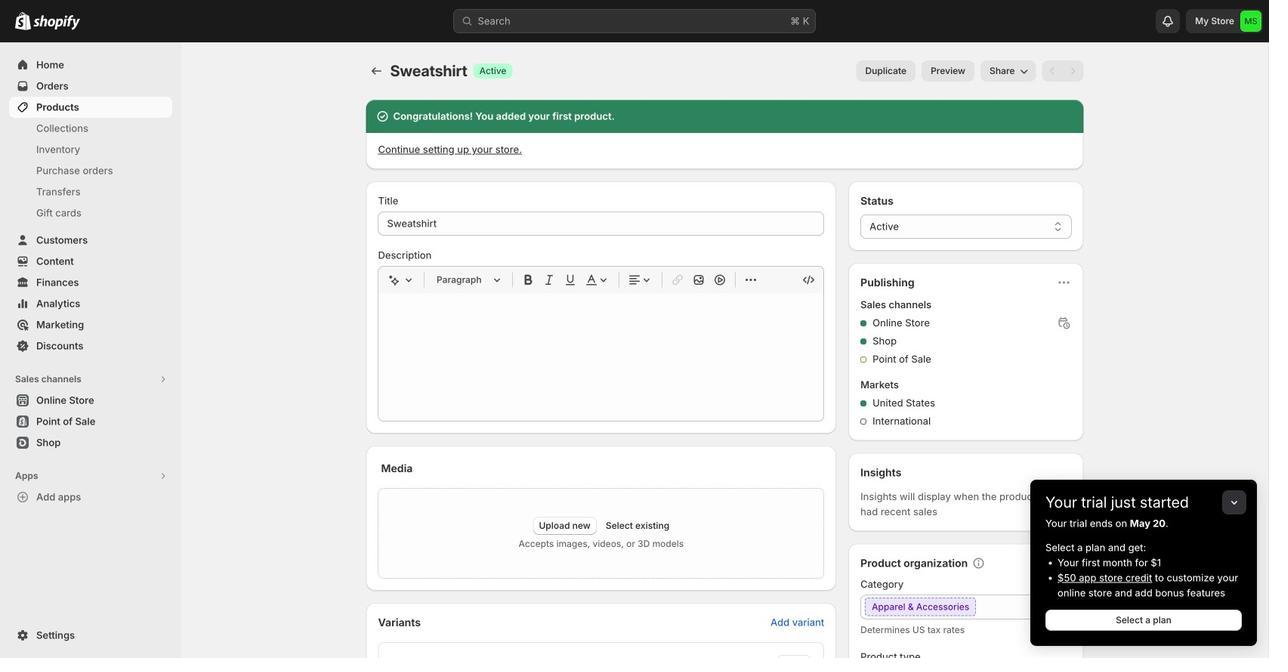 Task type: vqa. For each thing, say whether or not it's contained in the screenshot.
Next image
yes



Task type: describe. For each thing, give the bounding box(es) containing it.
previous image
[[1046, 63, 1061, 79]]

shopify image
[[33, 15, 80, 30]]

Short sleeve t-shirt text field
[[378, 212, 825, 236]]



Task type: locate. For each thing, give the bounding box(es) containing it.
Apparel & Accessories text field
[[861, 595, 1027, 619]]

my store image
[[1241, 11, 1262, 32]]

next image
[[1066, 63, 1081, 79]]

shopify image
[[15, 12, 31, 30]]



